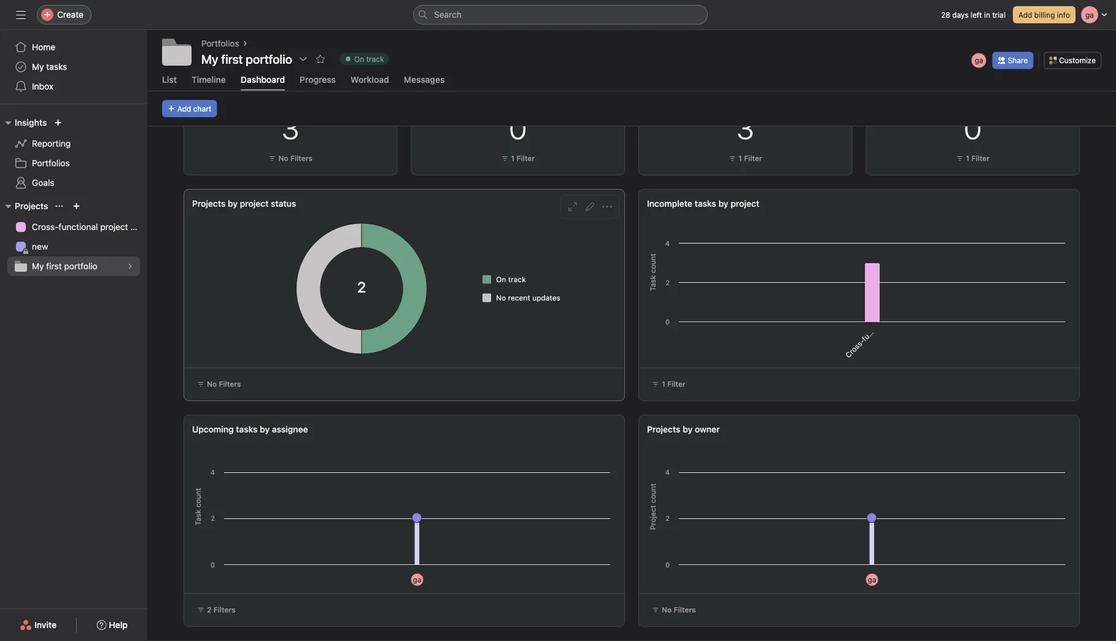Task type: vqa. For each thing, say whether or not it's contained in the screenshot.


Task type: locate. For each thing, give the bounding box(es) containing it.
1 vertical spatial add
[[178, 104, 191, 113]]

my first portfolio link
[[7, 257, 140, 276]]

by assignee
[[260, 425, 308, 435]]

invite
[[34, 621, 57, 631]]

3 button for filters
[[282, 111, 299, 145]]

1 horizontal spatial add
[[1019, 10, 1033, 19]]

show options image
[[299, 54, 308, 64]]

2 filters
[[207, 606, 236, 615]]

projects left the by
[[192, 199, 226, 209]]

0 horizontal spatial projects
[[15, 201, 48, 211]]

projects for projects
[[15, 201, 48, 211]]

projects inside dropdown button
[[15, 201, 48, 211]]

on up workload
[[354, 55, 364, 63]]

2 filters button
[[192, 602, 241, 619]]

add left billing
[[1019, 10, 1033, 19]]

1 horizontal spatial 0
[[964, 111, 982, 145]]

projects by project status
[[192, 199, 296, 209]]

add billing info
[[1019, 10, 1071, 19]]

track up workload
[[366, 55, 384, 63]]

1 horizontal spatial portfolios link
[[201, 37, 239, 50]]

ga for projects by owner
[[868, 576, 877, 585]]

my tasks link
[[7, 57, 140, 77]]

3 for filter
[[737, 111, 754, 145]]

messages
[[404, 74, 445, 84]]

1 vertical spatial on
[[496, 275, 506, 284]]

0 vertical spatial no filters button
[[266, 152, 316, 164]]

by
[[228, 199, 238, 209]]

1 vertical spatial on track
[[496, 275, 526, 284]]

1 horizontal spatial projects
[[192, 199, 226, 209]]

ga for upcoming tasks by assignee
[[413, 576, 422, 585]]

tasks right upcoming
[[236, 425, 258, 435]]

0 horizontal spatial 3
[[282, 111, 299, 145]]

0 vertical spatial tasks
[[46, 62, 67, 72]]

add billing info button
[[1013, 6, 1076, 23]]

1 3 button from the left
[[282, 111, 299, 145]]

project status
[[240, 199, 296, 209]]

tasks left by project
[[695, 199, 717, 209]]

0 horizontal spatial 0
[[509, 111, 527, 145]]

0 horizontal spatial portfolios
[[32, 158, 70, 168]]

0 vertical spatial no filters
[[279, 154, 313, 163]]

0 vertical spatial portfolios
[[201, 38, 239, 49]]

2 horizontal spatial no filters
[[662, 606, 696, 615]]

0 horizontal spatial no filters
[[207, 380, 241, 389]]

portfolios
[[201, 38, 239, 49], [32, 158, 70, 168]]

2 vertical spatial tasks
[[236, 425, 258, 435]]

0 horizontal spatial 0 button
[[509, 111, 527, 145]]

2 horizontal spatial no filters button
[[647, 602, 702, 619]]

inbox link
[[7, 77, 140, 96]]

0 button
[[509, 111, 527, 145], [964, 111, 982, 145]]

on track inside dropdown button
[[354, 55, 384, 63]]

ga
[[975, 56, 984, 65], [413, 576, 422, 585], [868, 576, 877, 585]]

add for add chart
[[178, 104, 191, 113]]

0 horizontal spatial track
[[366, 55, 384, 63]]

2 3 from the left
[[737, 111, 754, 145]]

projects
[[192, 199, 226, 209], [15, 201, 48, 211], [647, 425, 681, 435]]

new project or portfolio image
[[73, 203, 80, 210]]

create
[[57, 10, 84, 20]]

my
[[201, 52, 218, 66], [32, 62, 44, 72], [32, 261, 44, 271]]

projects for projects by owner
[[647, 425, 681, 435]]

portfolios link inside insights element
[[7, 154, 140, 173]]

on track
[[354, 55, 384, 63], [496, 275, 526, 284]]

add inside button
[[178, 104, 191, 113]]

tasks for upcoming
[[236, 425, 258, 435]]

1 0 button from the left
[[509, 111, 527, 145]]

1 horizontal spatial tasks
[[236, 425, 258, 435]]

search button
[[413, 5, 708, 25]]

projects left by owner
[[647, 425, 681, 435]]

0 horizontal spatial no filters button
[[192, 376, 247, 393]]

my inside my tasks link
[[32, 62, 44, 72]]

0 vertical spatial on track
[[354, 55, 384, 63]]

0 vertical spatial on
[[354, 55, 364, 63]]

goals link
[[7, 173, 140, 193]]

help
[[109, 621, 128, 631]]

0 horizontal spatial 3 button
[[282, 111, 299, 145]]

new image
[[54, 119, 62, 127]]

1 horizontal spatial 3 button
[[737, 111, 754, 145]]

1 horizontal spatial track
[[508, 275, 526, 284]]

1 horizontal spatial 3
[[737, 111, 754, 145]]

plan
[[130, 222, 147, 232]]

first portfolio
[[221, 52, 292, 66]]

add to starred image
[[316, 54, 326, 64]]

customize
[[1060, 56, 1096, 65]]

my tasks
[[32, 62, 67, 72]]

no filters button
[[266, 152, 316, 164], [192, 376, 247, 393], [647, 602, 702, 619]]

on track up workload
[[354, 55, 384, 63]]

my up inbox
[[32, 62, 44, 72]]

by owner
[[683, 425, 720, 435]]

add
[[1019, 10, 1033, 19], [178, 104, 191, 113]]

portfolios link up my first portfolio
[[201, 37, 239, 50]]

help button
[[89, 615, 136, 637]]

1 vertical spatial track
[[508, 275, 526, 284]]

no filters
[[279, 154, 313, 163], [207, 380, 241, 389], [662, 606, 696, 615]]

2 0 from the left
[[964, 111, 982, 145]]

my left first
[[32, 261, 44, 271]]

reporting link
[[7, 134, 140, 154]]

portfolios link
[[201, 37, 239, 50], [7, 154, 140, 173]]

tasks down home on the top left of the page
[[46, 62, 67, 72]]

my for my tasks
[[32, 62, 44, 72]]

dashboard
[[241, 74, 285, 84]]

1 3 from the left
[[282, 111, 299, 145]]

projects up cross-
[[15, 201, 48, 211]]

portfolios down the reporting at the left of the page
[[32, 158, 70, 168]]

add inside "button"
[[1019, 10, 1033, 19]]

0
[[509, 111, 527, 145], [964, 111, 982, 145]]

share button
[[993, 52, 1034, 69]]

0 vertical spatial add
[[1019, 10, 1033, 19]]

view chart image
[[568, 202, 578, 212]]

workload link
[[351, 74, 389, 91]]

filters inside button
[[214, 606, 236, 615]]

portfolios up my first portfolio
[[201, 38, 239, 49]]

3 for filters
[[282, 111, 299, 145]]

track up recent
[[508, 275, 526, 284]]

on
[[354, 55, 364, 63], [496, 275, 506, 284]]

on up no recent updates
[[496, 275, 506, 284]]

1 vertical spatial no filters button
[[192, 376, 247, 393]]

on inside dropdown button
[[354, 55, 364, 63]]

0 horizontal spatial ga
[[413, 576, 422, 585]]

tasks
[[46, 62, 67, 72], [695, 199, 717, 209], [236, 425, 258, 435]]

2 horizontal spatial projects
[[647, 425, 681, 435]]

1 horizontal spatial 0 button
[[964, 111, 982, 145]]

create button
[[37, 5, 91, 25]]

0 horizontal spatial tasks
[[46, 62, 67, 72]]

no
[[279, 154, 289, 163], [496, 294, 506, 302], [207, 380, 217, 389], [662, 606, 672, 615]]

1 vertical spatial tasks
[[695, 199, 717, 209]]

filters
[[291, 154, 313, 163], [219, 380, 241, 389], [214, 606, 236, 615], [674, 606, 696, 615]]

28
[[942, 10, 951, 19]]

show options, current sort, top image
[[56, 203, 63, 210]]

1 horizontal spatial on track
[[496, 275, 526, 284]]

3 button
[[282, 111, 299, 145], [737, 111, 754, 145]]

1 vertical spatial portfolios
[[32, 158, 70, 168]]

track
[[366, 55, 384, 63], [508, 275, 526, 284]]

1 horizontal spatial on
[[496, 275, 506, 284]]

0 horizontal spatial on track
[[354, 55, 384, 63]]

0 horizontal spatial portfolios link
[[7, 154, 140, 173]]

incomplete
[[647, 199, 693, 209]]

insights
[[15, 118, 47, 128]]

2 vertical spatial no filters button
[[647, 602, 702, 619]]

0 horizontal spatial add
[[178, 104, 191, 113]]

upcoming
[[192, 425, 234, 435]]

1 horizontal spatial no filters button
[[266, 152, 316, 164]]

trial
[[993, 10, 1006, 19]]

1 0 from the left
[[509, 111, 527, 145]]

0 horizontal spatial on
[[354, 55, 364, 63]]

2 horizontal spatial tasks
[[695, 199, 717, 209]]

1 horizontal spatial ga
[[868, 576, 877, 585]]

3
[[282, 111, 299, 145], [737, 111, 754, 145]]

tasks for my
[[46, 62, 67, 72]]

my up timeline
[[201, 52, 218, 66]]

my inside my first portfolio link
[[32, 261, 44, 271]]

1 filter
[[511, 154, 535, 163], [739, 154, 763, 163], [966, 154, 990, 163], [662, 380, 686, 389]]

tasks inside global element
[[46, 62, 67, 72]]

project
[[100, 222, 128, 232]]

1
[[511, 154, 515, 163], [739, 154, 742, 163], [966, 154, 970, 163], [662, 380, 666, 389]]

add left chart
[[178, 104, 191, 113]]

portfolios link down the reporting at the left of the page
[[7, 154, 140, 173]]

2 3 button from the left
[[737, 111, 754, 145]]

timeline link
[[192, 74, 226, 91]]

filter
[[517, 154, 535, 163], [744, 154, 763, 163], [972, 154, 990, 163], [668, 380, 686, 389]]

updates
[[533, 294, 561, 302]]

workload
[[351, 74, 389, 84]]

on track up recent
[[496, 275, 526, 284]]

2
[[207, 606, 212, 615]]

0 vertical spatial track
[[366, 55, 384, 63]]

progress link
[[300, 74, 336, 91]]

on track button
[[334, 50, 395, 68]]

1 vertical spatial portfolios link
[[7, 154, 140, 173]]

incomplete tasks by project
[[647, 199, 760, 209]]

tasks for incomplete
[[695, 199, 717, 209]]



Task type: describe. For each thing, give the bounding box(es) containing it.
2 vertical spatial no filters
[[662, 606, 696, 615]]

edit chart image
[[585, 202, 595, 212]]

my for my first portfolio
[[32, 261, 44, 271]]

left
[[971, 10, 983, 19]]

cross-functional project plan link
[[7, 217, 147, 237]]

no recent updates
[[496, 294, 561, 302]]

functional
[[59, 222, 98, 232]]

dashboard link
[[241, 74, 285, 91]]

my first portfolio
[[201, 52, 292, 66]]

insights button
[[0, 115, 47, 130]]

days
[[953, 10, 969, 19]]

new link
[[7, 237, 140, 257]]

1 horizontal spatial no filters
[[279, 154, 313, 163]]

see details, my first portfolio image
[[127, 263, 134, 270]]

first
[[46, 261, 62, 271]]

search
[[434, 10, 462, 20]]

1 horizontal spatial portfolios
[[201, 38, 239, 49]]

info
[[1058, 10, 1071, 19]]

cross-
[[32, 222, 59, 232]]

home
[[32, 42, 55, 52]]

insights element
[[0, 112, 147, 195]]

recent
[[508, 294, 531, 302]]

messages link
[[404, 74, 445, 91]]

3 button for filter
[[737, 111, 754, 145]]

projects button
[[0, 199, 48, 214]]

projects element
[[0, 195, 147, 279]]

global element
[[0, 30, 147, 104]]

in
[[985, 10, 991, 19]]

home link
[[7, 37, 140, 57]]

hide sidebar image
[[16, 10, 26, 20]]

chart
[[193, 104, 211, 113]]

28 days left in trial
[[942, 10, 1006, 19]]

list
[[162, 74, 177, 84]]

add chart button
[[162, 100, 217, 117]]

track inside dropdown button
[[366, 55, 384, 63]]

1 vertical spatial no filters
[[207, 380, 241, 389]]

new
[[32, 242, 48, 252]]

timeline
[[192, 74, 226, 84]]

inbox
[[32, 81, 53, 92]]

portfolio
[[64, 261, 98, 271]]

2 0 button from the left
[[964, 111, 982, 145]]

list link
[[162, 74, 177, 91]]

progress
[[300, 74, 336, 84]]

upcoming tasks by assignee
[[192, 425, 308, 435]]

billing
[[1035, 10, 1056, 19]]

my for my first portfolio
[[201, 52, 218, 66]]

more actions image
[[603, 202, 612, 212]]

invite button
[[12, 615, 65, 637]]

share
[[1008, 56, 1028, 65]]

reporting
[[32, 139, 71, 149]]

0 vertical spatial portfolios link
[[201, 37, 239, 50]]

portfolios inside insights element
[[32, 158, 70, 168]]

2 horizontal spatial ga
[[975, 56, 984, 65]]

add for add billing info
[[1019, 10, 1033, 19]]

customize button
[[1044, 52, 1102, 69]]

search list box
[[413, 5, 708, 25]]

cross-functional project plan
[[32, 222, 147, 232]]

projects for projects by project status
[[192, 199, 226, 209]]

by project
[[719, 199, 760, 209]]

projects by owner
[[647, 425, 720, 435]]

add chart
[[178, 104, 211, 113]]

my first portfolio
[[32, 261, 98, 271]]

goals
[[32, 178, 54, 188]]



